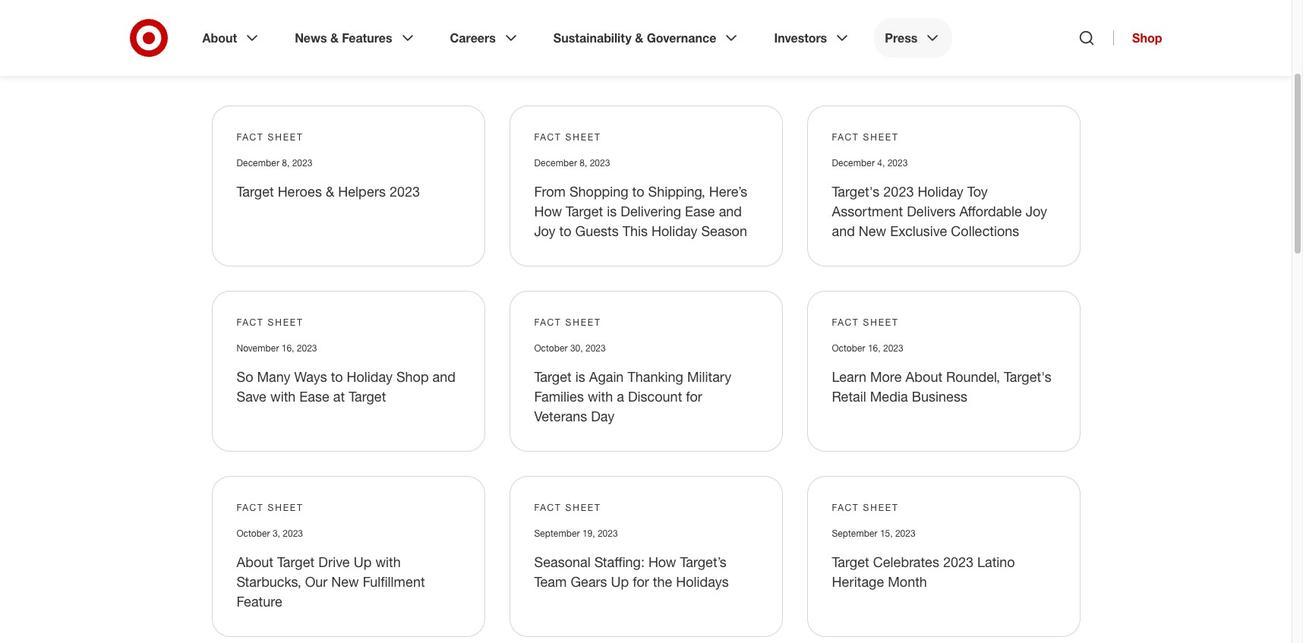 Task type: describe. For each thing, give the bounding box(es) containing it.
learn more about roundel, target's retail media business link
[[832, 368, 1052, 405]]

from
[[534, 183, 566, 200]]

2023 for seasonal staffing: how target's team gears up for the holidays
[[598, 528, 618, 539]]

fact sheet for more
[[832, 317, 899, 328]]

so many ways to holiday shop and save with ease at target link
[[237, 368, 456, 405]]

target is again thanking military families with a discount for veterans day link
[[534, 368, 732, 425]]

celebrates
[[874, 554, 940, 571]]

fact for target celebrates 2023 latino heritage month
[[832, 502, 860, 514]]

september 19, 2023
[[534, 528, 618, 539]]

from shopping to shipping, here's how target is delivering ease and joy to guests this holiday season link
[[534, 183, 748, 239]]

at
[[333, 388, 345, 405]]

target heroes & helpers 2023 link
[[237, 183, 420, 200]]

military
[[688, 368, 732, 385]]

november 16, 2023
[[237, 343, 317, 354]]

for inside seasonal staffing: how target's team gears up for the holidays
[[633, 574, 649, 590]]

holiday inside so many ways to holiday shop and save with ease at target
[[347, 368, 393, 385]]

guests
[[575, 223, 619, 239]]

shipping,
[[648, 183, 706, 200]]

up inside seasonal staffing: how target's team gears up for the holidays
[[611, 574, 629, 590]]

& for news
[[330, 30, 339, 46]]

news & features
[[295, 30, 392, 46]]

seasonal staffing: how target's team gears up for the holidays link
[[534, 554, 729, 590]]

assortment
[[832, 203, 903, 220]]

a
[[617, 388, 624, 405]]

staffing:
[[595, 554, 645, 571]]

heroes
[[278, 183, 322, 200]]

media
[[871, 388, 908, 405]]

to inside so many ways to holiday shop and save with ease at target
[[331, 368, 343, 385]]

season
[[702, 223, 748, 239]]

december 8, 2023 for shopping
[[534, 157, 610, 169]]

fact sheet for staffing:
[[534, 502, 602, 514]]

fact for so many ways to holiday shop and save with ease at target
[[237, 317, 264, 328]]

news
[[295, 30, 327, 46]]

month
[[888, 574, 928, 590]]

ways
[[294, 368, 327, 385]]

about inside learn more about roundel, target's retail media business
[[906, 368, 943, 385]]

december for target
[[237, 157, 280, 169]]

november
[[237, 343, 279, 354]]

8, for heroes
[[282, 157, 290, 169]]

more
[[871, 368, 902, 385]]

october 16, 2023
[[832, 343, 904, 354]]

about target drive up with starbucks, our new fulfillment feature link
[[237, 554, 425, 610]]

affordable
[[960, 203, 1023, 220]]

target left "heroes"
[[237, 183, 274, 200]]

2023 for target's 2023 holiday toy assortment delivers affordable joy and new exclusive collections
[[888, 157, 908, 169]]

joy inside from shopping to shipping, here's how target is delivering ease and joy to guests this holiday season
[[534, 223, 556, 239]]

target's inside learn more about roundel, target's retail media business
[[1004, 368, 1052, 385]]

and inside from shopping to shipping, here's how target is delivering ease and joy to guests this holiday season
[[719, 203, 742, 220]]

target is again thanking military families with a discount for veterans day
[[534, 368, 732, 425]]

15,
[[880, 528, 893, 539]]

feature
[[237, 593, 283, 610]]

ease for shipping,
[[685, 203, 715, 220]]

the
[[653, 574, 673, 590]]

sheet for celebrates
[[864, 502, 899, 514]]

so many ways to holiday shop and save with ease at target
[[237, 368, 456, 405]]

target's 2023 holiday toy assortment delivers affordable joy and new exclusive collections link
[[832, 183, 1048, 239]]

2023 for about target drive up with starbucks, our new fulfillment feature
[[283, 528, 303, 539]]

target celebrates 2023 latino heritage month
[[832, 554, 1016, 590]]

exclusive
[[891, 223, 948, 239]]

30,
[[571, 343, 583, 354]]

fact sheet for many
[[237, 317, 304, 328]]

learn more about roundel, target's retail media business
[[832, 368, 1052, 405]]

sustainability
[[554, 30, 632, 46]]

target's
[[680, 554, 727, 571]]

fact for about target drive up with starbucks, our new fulfillment feature
[[237, 502, 264, 514]]

from shopping to shipping, here's how target is delivering ease and joy to guests this holiday season
[[534, 183, 748, 239]]

collections
[[951, 223, 1020, 239]]

target inside "target celebrates 2023 latino heritage month"
[[832, 554, 870, 571]]

discount
[[628, 388, 682, 405]]

sheet for heroes
[[268, 131, 304, 143]]

press
[[885, 30, 918, 46]]

gears
[[571, 574, 608, 590]]

again
[[589, 368, 624, 385]]

october for target
[[534, 343, 568, 354]]

fact sheet for celebrates
[[832, 502, 899, 514]]

target heroes & helpers 2023
[[237, 183, 420, 200]]

target's 2023 holiday toy assortment delivers affordable joy and new exclusive collections
[[832, 183, 1048, 239]]

shopping
[[570, 183, 629, 200]]

fact for learn more about roundel, target's retail media business
[[832, 317, 860, 328]]

holiday inside from shopping to shipping, here's how target is delivering ease and joy to guests this holiday season
[[652, 223, 698, 239]]

and inside target's 2023 holiday toy assortment delivers affordable joy and new exclusive collections
[[832, 223, 855, 239]]

joy inside target's 2023 holiday toy assortment delivers affordable joy and new exclusive collections
[[1026, 203, 1048, 220]]

& for sustainability
[[635, 30, 644, 46]]

about target drive up with starbucks, our new fulfillment feature
[[237, 554, 425, 610]]

business
[[912, 388, 968, 405]]

many
[[257, 368, 291, 385]]

about for about
[[202, 30, 237, 46]]

target inside target is again thanking military families with a discount for veterans day
[[534, 368, 572, 385]]

sheet for staffing:
[[566, 502, 602, 514]]

heritage
[[832, 574, 885, 590]]

helpers
[[338, 183, 386, 200]]

press link
[[875, 18, 953, 58]]

october for about
[[237, 528, 270, 539]]

new inside target's 2023 holiday toy assortment delivers affordable joy and new exclusive collections
[[859, 223, 887, 239]]

october 3, 2023
[[237, 528, 303, 539]]

this
[[623, 223, 648, 239]]

fact for target's 2023 holiday toy assortment delivers affordable joy and new exclusive collections
[[832, 131, 860, 143]]

4,
[[878, 157, 885, 169]]

seasonal
[[534, 554, 591, 571]]

is inside from shopping to shipping, here's how target is delivering ease and joy to guests this holiday season
[[607, 203, 617, 220]]



Task type: locate. For each thing, give the bounding box(es) containing it.
1 vertical spatial up
[[611, 574, 629, 590]]

0 vertical spatial is
[[607, 203, 617, 220]]

is inside target is again thanking military families with a discount for veterans day
[[576, 368, 586, 385]]

8,
[[282, 157, 290, 169], [580, 157, 588, 169]]

so
[[237, 368, 253, 385]]

how inside seasonal staffing: how target's team gears up for the holidays
[[649, 554, 677, 571]]

2 vertical spatial to
[[331, 368, 343, 385]]

investors link
[[764, 18, 862, 58]]

0 vertical spatial and
[[719, 203, 742, 220]]

0 horizontal spatial ease
[[300, 388, 330, 405]]

1 horizontal spatial october
[[534, 343, 568, 354]]

joy down from
[[534, 223, 556, 239]]

fact sheet for 2023
[[832, 131, 899, 143]]

16,
[[282, 343, 294, 354], [868, 343, 881, 354]]

october for learn
[[832, 343, 866, 354]]

0 horizontal spatial and
[[433, 368, 456, 385]]

2023 for from shopping to shipping, here's how target is delivering ease and joy to guests this holiday season
[[590, 157, 610, 169]]

new down drive
[[332, 574, 359, 590]]

holiday right ways
[[347, 368, 393, 385]]

how
[[534, 203, 562, 220], [649, 554, 677, 571]]

fact sheet up october 3, 2023
[[237, 502, 304, 514]]

shop link
[[1114, 30, 1163, 46]]

2 horizontal spatial december
[[832, 157, 875, 169]]

fact sheet for is
[[534, 317, 602, 328]]

target's right the roundel,
[[1004, 368, 1052, 385]]

joy right affordable
[[1026, 203, 1048, 220]]

1 horizontal spatial up
[[611, 574, 629, 590]]

target's up assortment
[[832, 183, 880, 200]]

1 vertical spatial target's
[[1004, 368, 1052, 385]]

is
[[607, 203, 617, 220], [576, 368, 586, 385]]

features
[[342, 30, 392, 46]]

0 horizontal spatial december
[[237, 157, 280, 169]]

sheet up 3,
[[268, 502, 304, 514]]

1 vertical spatial joy
[[534, 223, 556, 239]]

holiday inside target's 2023 holiday toy assortment delivers affordable joy and new exclusive collections
[[918, 183, 964, 200]]

3,
[[273, 528, 280, 539]]

with inside so many ways to holiday shop and save with ease at target
[[270, 388, 296, 405]]

about inside about target drive up with starbucks, our new fulfillment feature
[[237, 554, 274, 571]]

& right "heroes"
[[326, 183, 335, 200]]

delivering
[[621, 203, 682, 220]]

sheet up shopping at the top left
[[566, 131, 602, 143]]

0 horizontal spatial new
[[332, 574, 359, 590]]

2023 down 4,
[[884, 183, 914, 200]]

fact
[[237, 131, 264, 143], [534, 131, 562, 143], [832, 131, 860, 143], [237, 317, 264, 328], [534, 317, 562, 328], [832, 317, 860, 328], [237, 502, 264, 514], [534, 502, 562, 514], [832, 502, 860, 514]]

target
[[237, 183, 274, 200], [566, 203, 603, 220], [534, 368, 572, 385], [349, 388, 386, 405], [277, 554, 315, 571], [832, 554, 870, 571]]

fact sheet
[[237, 131, 304, 143], [534, 131, 602, 143], [832, 131, 899, 143], [237, 317, 304, 328], [534, 317, 602, 328], [832, 317, 899, 328], [237, 502, 304, 514], [534, 502, 602, 514], [832, 502, 899, 514]]

2023 for learn more about roundel, target's retail media business
[[884, 343, 904, 354]]

1 horizontal spatial ease
[[685, 203, 715, 220]]

target up guests
[[566, 203, 603, 220]]

for
[[686, 388, 703, 405], [633, 574, 649, 590]]

is down shopping at the top left
[[607, 203, 617, 220]]

sheet up october 16, 2023
[[864, 317, 899, 328]]

governance
[[647, 30, 717, 46]]

ease inside so many ways to holiday shop and save with ease at target
[[300, 388, 330, 405]]

december up "heroes"
[[237, 157, 280, 169]]

0 vertical spatial shop
[[1133, 30, 1163, 46]]

and
[[719, 203, 742, 220], [832, 223, 855, 239], [433, 368, 456, 385]]

december 4, 2023
[[832, 157, 908, 169]]

shop inside so many ways to holiday shop and save with ease at target
[[397, 368, 429, 385]]

0 vertical spatial ease
[[685, 203, 715, 220]]

1 horizontal spatial december
[[534, 157, 577, 169]]

thanking
[[628, 368, 684, 385]]

&
[[330, 30, 339, 46], [635, 30, 644, 46], [326, 183, 335, 200]]

fact for target is again thanking military families with a discount for veterans day
[[534, 317, 562, 328]]

2023 right 3,
[[283, 528, 303, 539]]

team
[[534, 574, 567, 590]]

starbucks,
[[237, 574, 301, 590]]

december left 4,
[[832, 157, 875, 169]]

2023 up ways
[[297, 343, 317, 354]]

december for from
[[534, 157, 577, 169]]

8, up "heroes"
[[282, 157, 290, 169]]

fulfillment
[[363, 574, 425, 590]]

learn
[[832, 368, 867, 385]]

16, right the 'november' at the bottom left
[[282, 343, 294, 354]]

about for about target drive up with starbucks, our new fulfillment feature
[[237, 554, 274, 571]]

fact sheet for shopping
[[534, 131, 602, 143]]

fact sheet for target
[[237, 502, 304, 514]]

target inside so many ways to holiday shop and save with ease at target
[[349, 388, 386, 405]]

0 vertical spatial target's
[[832, 183, 880, 200]]

holiday
[[918, 183, 964, 200], [652, 223, 698, 239], [347, 368, 393, 385]]

holiday down "delivering"
[[652, 223, 698, 239]]

december 8, 2023 for heroes
[[237, 157, 313, 169]]

sheet for is
[[566, 317, 602, 328]]

december 8, 2023 up "heroes"
[[237, 157, 313, 169]]

is left again
[[576, 368, 586, 385]]

0 horizontal spatial to
[[331, 368, 343, 385]]

toy
[[968, 183, 988, 200]]

1 horizontal spatial 16,
[[868, 343, 881, 354]]

1 horizontal spatial for
[[686, 388, 703, 405]]

2023 inside target's 2023 holiday toy assortment delivers affordable joy and new exclusive collections
[[884, 183, 914, 200]]

delivers
[[907, 203, 956, 220]]

1 horizontal spatial to
[[560, 223, 572, 239]]

0 horizontal spatial september
[[534, 528, 580, 539]]

september 15, 2023
[[832, 528, 916, 539]]

1 vertical spatial for
[[633, 574, 649, 590]]

september up seasonal
[[534, 528, 580, 539]]

2023 for target celebrates 2023 latino heritage month
[[896, 528, 916, 539]]

target's
[[832, 183, 880, 200], [1004, 368, 1052, 385]]

december for target's
[[832, 157, 875, 169]]

target up families
[[534, 368, 572, 385]]

september left 15,
[[832, 528, 878, 539]]

1 horizontal spatial how
[[649, 554, 677, 571]]

sheet up the 30,
[[566, 317, 602, 328]]

2 september from the left
[[832, 528, 878, 539]]

with down many
[[270, 388, 296, 405]]

0 horizontal spatial up
[[354, 554, 372, 571]]

ease
[[685, 203, 715, 220], [300, 388, 330, 405]]

december up from
[[534, 157, 577, 169]]

0 vertical spatial how
[[534, 203, 562, 220]]

roundel,
[[947, 368, 1001, 385]]

latino
[[978, 554, 1016, 571]]

target inside about target drive up with starbucks, our new fulfillment feature
[[277, 554, 315, 571]]

sheet up 19,
[[566, 502, 602, 514]]

2 horizontal spatial and
[[832, 223, 855, 239]]

with
[[270, 388, 296, 405], [588, 388, 613, 405], [376, 554, 401, 571]]

and inside so many ways to holiday shop and save with ease at target
[[433, 368, 456, 385]]

ease down ways
[[300, 388, 330, 405]]

december 8, 2023 up from
[[534, 157, 610, 169]]

up right drive
[[354, 554, 372, 571]]

october left 3,
[[237, 528, 270, 539]]

how up the
[[649, 554, 677, 571]]

sheet up "heroes"
[[268, 131, 304, 143]]

8, up shopping at the top left
[[580, 157, 588, 169]]

sheet for many
[[268, 317, 304, 328]]

1 horizontal spatial december 8, 2023
[[534, 157, 610, 169]]

fact sheet up september 15, 2023
[[832, 502, 899, 514]]

target right at
[[349, 388, 386, 405]]

2023 right 19,
[[598, 528, 618, 539]]

fact sheet up december 4, 2023
[[832, 131, 899, 143]]

1 horizontal spatial holiday
[[652, 223, 698, 239]]

1 horizontal spatial target's
[[1004, 368, 1052, 385]]

& right news
[[330, 30, 339, 46]]

target up 'heritage'
[[832, 554, 870, 571]]

2 horizontal spatial to
[[633, 183, 645, 200]]

1 horizontal spatial new
[[859, 223, 887, 239]]

1 vertical spatial shop
[[397, 368, 429, 385]]

2023 for target is again thanking military families with a discount for veterans day
[[586, 343, 606, 354]]

sheet for 2023
[[864, 131, 899, 143]]

1 vertical spatial is
[[576, 368, 586, 385]]

fact sheet up "heroes"
[[237, 131, 304, 143]]

1 16, from the left
[[282, 343, 294, 354]]

drive
[[319, 554, 350, 571]]

1 horizontal spatial september
[[832, 528, 878, 539]]

2 horizontal spatial with
[[588, 388, 613, 405]]

2 horizontal spatial october
[[832, 343, 866, 354]]

new inside about target drive up with starbucks, our new fulfillment feature
[[332, 574, 359, 590]]

careers link
[[440, 18, 531, 58]]

2 vertical spatial about
[[237, 554, 274, 571]]

december 8, 2023
[[237, 157, 313, 169], [534, 157, 610, 169]]

to up "delivering"
[[633, 183, 645, 200]]

0 horizontal spatial holiday
[[347, 368, 393, 385]]

0 horizontal spatial 8,
[[282, 157, 290, 169]]

0 vertical spatial about
[[202, 30, 237, 46]]

sheet for target
[[268, 502, 304, 514]]

up
[[354, 554, 372, 571], [611, 574, 629, 590]]

0 horizontal spatial target's
[[832, 183, 880, 200]]

16, for more
[[868, 343, 881, 354]]

2 horizontal spatial holiday
[[918, 183, 964, 200]]

fact sheet for heroes
[[237, 131, 304, 143]]

1 horizontal spatial 8,
[[580, 157, 588, 169]]

2 december from the left
[[534, 157, 577, 169]]

families
[[534, 388, 584, 405]]

2 december 8, 2023 from the left
[[534, 157, 610, 169]]

sheet up 15,
[[864, 502, 899, 514]]

october left the 30,
[[534, 343, 568, 354]]

0 horizontal spatial december 8, 2023
[[237, 157, 313, 169]]

1 vertical spatial new
[[332, 574, 359, 590]]

2023 right the 30,
[[586, 343, 606, 354]]

0 horizontal spatial is
[[576, 368, 586, 385]]

1 vertical spatial holiday
[[652, 223, 698, 239]]

careers
[[450, 30, 496, 46]]

fact sheet up september 19, 2023
[[534, 502, 602, 514]]

here's
[[709, 183, 748, 200]]

how inside from shopping to shipping, here's how target is delivering ease and joy to guests this holiday season
[[534, 203, 562, 220]]

retail
[[832, 388, 867, 405]]

sustainability & governance link
[[543, 18, 752, 58]]

0 horizontal spatial for
[[633, 574, 649, 590]]

2023 inside "target celebrates 2023 latino heritage month"
[[944, 554, 974, 571]]

1 vertical spatial to
[[560, 223, 572, 239]]

seasonal staffing: how target's team gears up for the holidays
[[534, 554, 729, 590]]

2023 right 4,
[[888, 157, 908, 169]]

0 horizontal spatial shop
[[397, 368, 429, 385]]

1 vertical spatial ease
[[300, 388, 330, 405]]

with up fulfillment
[[376, 554, 401, 571]]

fact for target heroes & helpers 2023
[[237, 131, 264, 143]]

3 december from the left
[[832, 157, 875, 169]]

0 horizontal spatial joy
[[534, 223, 556, 239]]

0 vertical spatial to
[[633, 183, 645, 200]]

with inside about target drive up with starbucks, our new fulfillment feature
[[376, 554, 401, 571]]

holidays
[[676, 574, 729, 590]]

2023 up more
[[884, 343, 904, 354]]

fact sheet up the october 30, 2023
[[534, 317, 602, 328]]

1 8, from the left
[[282, 157, 290, 169]]

1 vertical spatial how
[[649, 554, 677, 571]]

16, up more
[[868, 343, 881, 354]]

target celebrates 2023 latino heritage month link
[[832, 554, 1016, 590]]

& left governance
[[635, 30, 644, 46]]

sheet for shopping
[[566, 131, 602, 143]]

for down military
[[686, 388, 703, 405]]

2023 left latino
[[944, 554, 974, 571]]

2023 up shopping at the top left
[[590, 157, 610, 169]]

target inside from shopping to shipping, here's how target is delivering ease and joy to guests this holiday season
[[566, 203, 603, 220]]

target's inside target's 2023 holiday toy assortment delivers affordable joy and new exclusive collections
[[832, 183, 880, 200]]

16, for many
[[282, 343, 294, 354]]

ease down shipping,
[[685, 203, 715, 220]]

october
[[534, 343, 568, 354], [832, 343, 866, 354], [237, 528, 270, 539]]

our
[[305, 574, 328, 590]]

0 vertical spatial for
[[686, 388, 703, 405]]

october 30, 2023
[[534, 343, 606, 354]]

to left guests
[[560, 223, 572, 239]]

sheet up november 16, 2023
[[268, 317, 304, 328]]

1 horizontal spatial and
[[719, 203, 742, 220]]

sustainability & governance
[[554, 30, 717, 46]]

december
[[237, 157, 280, 169], [534, 157, 577, 169], [832, 157, 875, 169]]

1 september from the left
[[534, 528, 580, 539]]

for left the
[[633, 574, 649, 590]]

19,
[[583, 528, 595, 539]]

1 december from the left
[[237, 157, 280, 169]]

0 horizontal spatial october
[[237, 528, 270, 539]]

day
[[591, 408, 615, 425]]

investors
[[775, 30, 828, 46]]

0 vertical spatial joy
[[1026, 203, 1048, 220]]

1 december 8, 2023 from the left
[[237, 157, 313, 169]]

fact sheet up november 16, 2023
[[237, 317, 304, 328]]

2 vertical spatial and
[[433, 368, 456, 385]]

to
[[633, 183, 645, 200], [560, 223, 572, 239], [331, 368, 343, 385]]

2 vertical spatial holiday
[[347, 368, 393, 385]]

up down staffing:
[[611, 574, 629, 590]]

fact sheet up october 16, 2023
[[832, 317, 899, 328]]

2 8, from the left
[[580, 157, 588, 169]]

0 vertical spatial holiday
[[918, 183, 964, 200]]

1 horizontal spatial shop
[[1133, 30, 1163, 46]]

save
[[237, 388, 267, 405]]

2 16, from the left
[[868, 343, 881, 354]]

for inside target is again thanking military families with a discount for veterans day
[[686, 388, 703, 405]]

new
[[859, 223, 887, 239], [332, 574, 359, 590]]

veterans
[[534, 408, 587, 425]]

to up at
[[331, 368, 343, 385]]

joy
[[1026, 203, 1048, 220], [534, 223, 556, 239]]

how down from
[[534, 203, 562, 220]]

0 horizontal spatial with
[[270, 388, 296, 405]]

1 vertical spatial and
[[832, 223, 855, 239]]

1 horizontal spatial joy
[[1026, 203, 1048, 220]]

2023 up "heroes"
[[292, 157, 313, 169]]

0 vertical spatial new
[[859, 223, 887, 239]]

2023 right 15,
[[896, 528, 916, 539]]

0 vertical spatial up
[[354, 554, 372, 571]]

sheet up 4,
[[864, 131, 899, 143]]

about link
[[192, 18, 272, 58]]

0 horizontal spatial how
[[534, 203, 562, 220]]

fact for seasonal staffing: how target's team gears up for the holidays
[[534, 502, 562, 514]]

september for target
[[832, 528, 878, 539]]

0 horizontal spatial 16,
[[282, 343, 294, 354]]

8, for shopping
[[580, 157, 588, 169]]

2023 right helpers
[[390, 183, 420, 200]]

up inside about target drive up with starbucks, our new fulfillment feature
[[354, 554, 372, 571]]

september
[[534, 528, 580, 539], [832, 528, 878, 539]]

with up day
[[588, 388, 613, 405]]

2023 for target heroes & helpers 2023
[[292, 157, 313, 169]]

ease for to
[[300, 388, 330, 405]]

fact for from shopping to shipping, here's how target is delivering ease and joy to guests this holiday season
[[534, 131, 562, 143]]

with inside target is again thanking military families with a discount for veterans day
[[588, 388, 613, 405]]

shop
[[1133, 30, 1163, 46], [397, 368, 429, 385]]

sheet for more
[[864, 317, 899, 328]]

holiday up delivers at the right
[[918, 183, 964, 200]]

sheet
[[268, 131, 304, 143], [566, 131, 602, 143], [864, 131, 899, 143], [268, 317, 304, 328], [566, 317, 602, 328], [864, 317, 899, 328], [268, 502, 304, 514], [566, 502, 602, 514], [864, 502, 899, 514]]

1 horizontal spatial with
[[376, 554, 401, 571]]

news & features link
[[284, 18, 427, 58]]

new down assortment
[[859, 223, 887, 239]]

2023
[[292, 157, 313, 169], [590, 157, 610, 169], [888, 157, 908, 169], [390, 183, 420, 200], [884, 183, 914, 200], [297, 343, 317, 354], [586, 343, 606, 354], [884, 343, 904, 354], [283, 528, 303, 539], [598, 528, 618, 539], [896, 528, 916, 539], [944, 554, 974, 571]]

september for seasonal
[[534, 528, 580, 539]]

1 vertical spatial about
[[906, 368, 943, 385]]

october up learn
[[832, 343, 866, 354]]

1 horizontal spatial is
[[607, 203, 617, 220]]

target up our
[[277, 554, 315, 571]]

ease inside from shopping to shipping, here's how target is delivering ease and joy to guests this holiday season
[[685, 203, 715, 220]]

2023 for so many ways to holiday shop and save with ease at target
[[297, 343, 317, 354]]

fact sheet up from
[[534, 131, 602, 143]]



Task type: vqa. For each thing, say whether or not it's contained in the screenshot.


